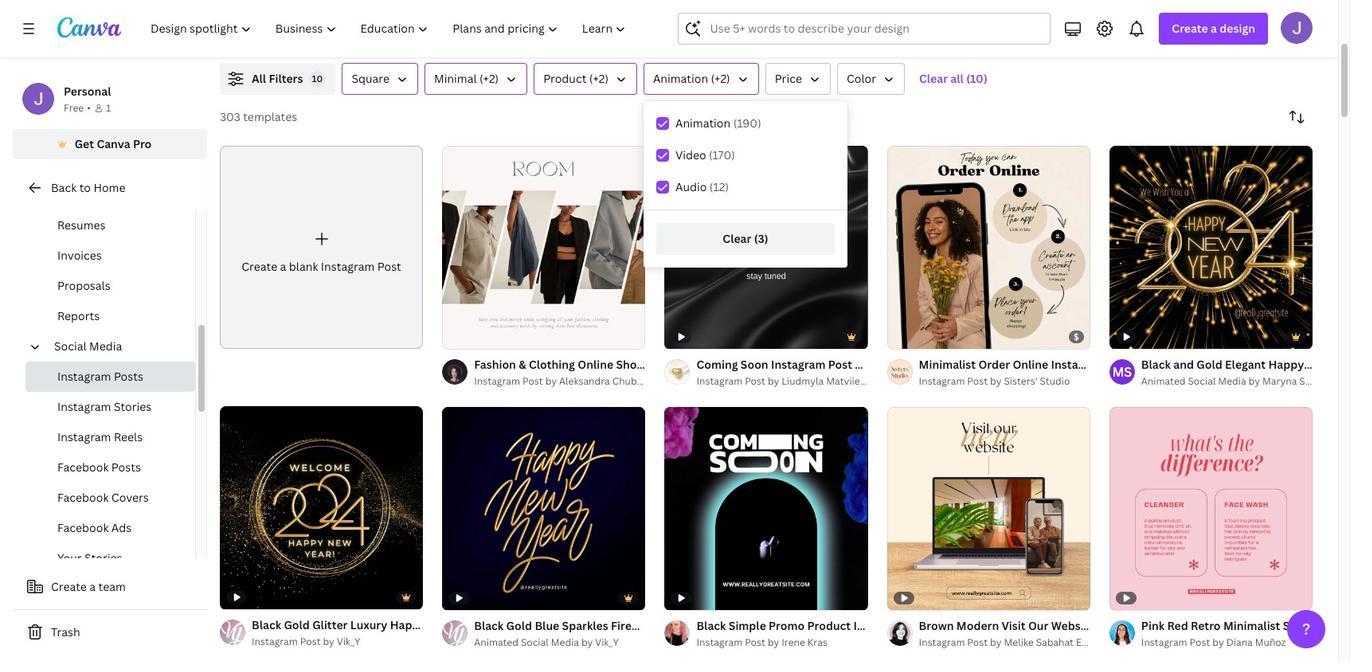 Task type: vqa. For each thing, say whether or not it's contained in the screenshot.


Task type: locate. For each thing, give the bounding box(es) containing it.
fashion
[[474, 357, 516, 372]]

minimalist up diana at right bottom
[[1223, 618, 1280, 634]]

1 vertical spatial posts
[[111, 460, 141, 475]]

clear left (3)
[[723, 231, 751, 246]]

black and gold elegant happy new yea animated social media by maryna stryzhak
[[1141, 357, 1350, 388]]

order
[[978, 357, 1010, 372]]

2 vertical spatial social
[[521, 636, 549, 649]]

0 horizontal spatial (+2)
[[480, 71, 499, 86]]

minimalist left the order
[[919, 357, 976, 372]]

posts
[[114, 369, 143, 384], [111, 460, 141, 475]]

black simple promo product instagram post link
[[696, 618, 935, 635]]

0 vertical spatial clear
[[919, 71, 948, 86]]

(170)
[[709, 147, 735, 162]]

0 vertical spatial a
[[1211, 21, 1217, 36]]

gold
[[1197, 357, 1222, 372]]

1 vertical spatial media
[[1218, 375, 1246, 388]]

pink red retro minimalist skincare fac link
[[1141, 618, 1350, 635]]

stories up create a team button
[[85, 550, 122, 566]]

0 vertical spatial social
[[54, 339, 87, 354]]

stories
[[114, 399, 152, 414], [85, 550, 122, 566]]

0 vertical spatial video
[[675, 147, 706, 162]]

animation inside button
[[653, 71, 708, 86]]

Sort by button
[[1281, 101, 1313, 133]]

facebook covers link
[[25, 483, 195, 513]]

animated inside black and gold elegant happy new yea animated social media by maryna stryzhak
[[1141, 375, 1186, 388]]

top level navigation element
[[140, 13, 640, 45]]

retro
[[1191, 618, 1221, 634]]

create for create a team
[[51, 579, 87, 594]]

coming soon instagram post video link
[[696, 356, 886, 374]]

instagram stories link
[[25, 392, 195, 422]]

black inside black and gold elegant happy new yea animated social media by maryna stryzhak
[[1141, 357, 1171, 372]]

by inside minimalist order online instagram post instagram post by sisters' studio
[[990, 375, 1002, 388]]

2 vertical spatial media
[[551, 636, 579, 649]]

0 vertical spatial animated
[[1141, 375, 1186, 388]]

promo
[[769, 618, 805, 634]]

showroom
[[647, 357, 705, 372]]

minimal (+2)
[[434, 71, 499, 86]]

posts down "social media" link
[[114, 369, 143, 384]]

1 facebook from the top
[[57, 460, 109, 475]]

0 horizontal spatial online
[[578, 357, 613, 372]]

product inside black simple promo product instagram post instagram post by irene kras
[[807, 618, 851, 634]]

back to home
[[51, 180, 125, 195]]

0 vertical spatial posts
[[114, 369, 143, 384]]

animation for animation (+2)
[[653, 71, 708, 86]]

1 vertical spatial animation
[[675, 115, 731, 131]]

0 vertical spatial minimalist
[[919, 357, 976, 372]]

1 horizontal spatial social
[[521, 636, 549, 649]]

sabahat
[[1036, 636, 1074, 649]]

1 horizontal spatial create
[[242, 259, 277, 274]]

2 vertical spatial a
[[89, 579, 96, 594]]

animated social media by maryna stryzhak link
[[1141, 374, 1339, 390]]

animated inside "link"
[[474, 636, 518, 649]]

1 horizontal spatial a
[[280, 259, 286, 274]]

vik_y
[[337, 635, 360, 649], [595, 636, 619, 649]]

0 horizontal spatial product
[[543, 71, 587, 86]]

all filters
[[252, 71, 303, 86]]

create left 'blank' at the top
[[242, 259, 277, 274]]

2 horizontal spatial create
[[1172, 21, 1208, 36]]

create left design
[[1172, 21, 1208, 36]]

create a blank instagram post
[[242, 259, 401, 274]]

1 vertical spatial product
[[807, 618, 851, 634]]

a inside button
[[89, 579, 96, 594]]

1 horizontal spatial video
[[855, 357, 886, 372]]

maryna stryzhak element
[[1109, 359, 1135, 385]]

get
[[75, 136, 94, 151]]

1 horizontal spatial black
[[1141, 357, 1171, 372]]

1 horizontal spatial clear
[[919, 71, 948, 86]]

black left simple
[[696, 618, 726, 634]]

1 vertical spatial facebook
[[57, 490, 109, 505]]

reports
[[57, 308, 100, 323]]

clear for clear all (10)
[[919, 71, 948, 86]]

facebook for facebook posts
[[57, 460, 109, 475]]

templates
[[243, 109, 297, 124]]

1 horizontal spatial vik_y
[[595, 636, 619, 649]]

0 horizontal spatial minimalist
[[919, 357, 976, 372]]

by inside black and gold elegant happy new yea animated social media by maryna stryzhak
[[1249, 375, 1260, 388]]

team
[[98, 579, 126, 594]]

0 vertical spatial black
[[1141, 357, 1171, 372]]

2 horizontal spatial video
[[1097, 618, 1129, 634]]

1 (+2) from the left
[[480, 71, 499, 86]]

0 horizontal spatial create
[[51, 579, 87, 594]]

black left and
[[1141, 357, 1171, 372]]

(+2) inside button
[[711, 71, 730, 86]]

a
[[1211, 21, 1217, 36], [280, 259, 286, 274], [89, 579, 96, 594]]

facebook for facebook covers
[[57, 490, 109, 505]]

0 vertical spatial create
[[1172, 21, 1208, 36]]

instagram post by sisters' studio link
[[919, 374, 1090, 390]]

aleksandra
[[559, 375, 610, 388]]

animation up video (170)
[[675, 115, 731, 131]]

vik_y inside "link"
[[595, 636, 619, 649]]

clear for clear (3)
[[723, 231, 751, 246]]

1 horizontal spatial product
[[807, 618, 851, 634]]

None search field
[[678, 13, 1051, 45]]

animation for animation (190)
[[675, 115, 731, 131]]

facebook up your stories in the bottom left of the page
[[57, 520, 109, 535]]

0 horizontal spatial social
[[54, 339, 87, 354]]

2 horizontal spatial a
[[1211, 21, 1217, 36]]

clear
[[919, 71, 948, 86], [723, 231, 751, 246]]

1 vertical spatial minimalist
[[1223, 618, 1280, 634]]

3 facebook from the top
[[57, 520, 109, 535]]

facebook posts link
[[25, 452, 195, 483]]

1 vertical spatial a
[[280, 259, 286, 274]]

by inside black simple promo product instagram post instagram post by irene kras
[[768, 636, 779, 649]]

facebook down the instagram reels
[[57, 460, 109, 475]]

color button
[[837, 63, 905, 95]]

posts down reels
[[111, 460, 141, 475]]

product
[[543, 71, 587, 86], [807, 618, 851, 634]]

0 horizontal spatial a
[[89, 579, 96, 594]]

price
[[775, 71, 802, 86]]

posts for instagram posts
[[114, 369, 143, 384]]

online up sisters'
[[1013, 357, 1048, 372]]

clear left all
[[919, 71, 948, 86]]

sisters'
[[1004, 375, 1038, 388]]

minimalist order online instagram post image
[[887, 146, 1090, 349]]

reports link
[[25, 301, 195, 331]]

1 vertical spatial clear
[[723, 231, 751, 246]]

black inside black simple promo product instagram post instagram post by irene kras
[[696, 618, 726, 634]]

posts for facebook posts
[[111, 460, 141, 475]]

1
[[106, 101, 111, 115]]

create a blank instagram post element
[[220, 146, 423, 349]]

facebook posts
[[57, 460, 141, 475]]

irene
[[782, 636, 805, 649]]

our
[[1028, 618, 1048, 634]]

ediz
[[1076, 636, 1095, 649]]

stories up reels
[[114, 399, 152, 414]]

1 vertical spatial create
[[242, 259, 277, 274]]

2 vertical spatial create
[[51, 579, 87, 594]]

0 vertical spatial facebook
[[57, 460, 109, 475]]

social
[[54, 339, 87, 354], [1188, 375, 1216, 388], [521, 636, 549, 649]]

your stories link
[[25, 543, 195, 573]]

minimalist inside minimalist order online instagram post instagram post by sisters' studio
[[919, 357, 976, 372]]

online inside fashion & clothing online shop showroom instagram post instagram post by aleksandra chubar
[[578, 357, 613, 372]]

(+2) for animation (+2)
[[711, 71, 730, 86]]

social media link
[[48, 331, 186, 362]]

proposals
[[57, 278, 110, 293]]

by inside "link"
[[581, 636, 593, 649]]

1 horizontal spatial online
[[1013, 357, 1048, 372]]

minimal
[[434, 71, 477, 86]]

3 (+2) from the left
[[711, 71, 730, 86]]

free
[[64, 101, 84, 115]]

0 vertical spatial stories
[[114, 399, 152, 414]]

stories for your stories
[[85, 550, 122, 566]]

animation up 'animation (190)'
[[653, 71, 708, 86]]

trash
[[51, 624, 80, 640]]

2 horizontal spatial media
[[1218, 375, 1246, 388]]

1 vertical spatial black
[[696, 618, 726, 634]]

(+2) inside 'button'
[[480, 71, 499, 86]]

video (170)
[[675, 147, 735, 162]]

instagram post by aleksandra chubar link
[[474, 374, 646, 390]]

2 horizontal spatial (+2)
[[711, 71, 730, 86]]

1 horizontal spatial minimalist
[[1223, 618, 1280, 634]]

covers
[[111, 490, 149, 505]]

facebook up facebook ads
[[57, 490, 109, 505]]

create down the your
[[51, 579, 87, 594]]

0 vertical spatial product
[[543, 71, 587, 86]]

facebook ads link
[[25, 513, 195, 543]]

by inside the brown modern visit our website video instagram post instagram post by melike sabahat ediz
[[990, 636, 1002, 649]]

a left design
[[1211, 21, 1217, 36]]

square button
[[342, 63, 418, 95]]

video up matviiets in the right bottom of the page
[[855, 357, 886, 372]]

jacob simon image
[[1281, 12, 1313, 44]]

a inside dropdown button
[[1211, 21, 1217, 36]]

stories for instagram stories
[[114, 399, 152, 414]]

social inside "link"
[[521, 636, 549, 649]]

2 horizontal spatial social
[[1188, 375, 1216, 388]]

minimalist
[[919, 357, 976, 372], [1223, 618, 1280, 634]]

2 vertical spatial facebook
[[57, 520, 109, 535]]

1 vertical spatial social
[[1188, 375, 1216, 388]]

(+2) inside button
[[589, 71, 608, 86]]

coming
[[696, 357, 738, 372]]

video left pink
[[1097, 618, 1129, 634]]

0 vertical spatial media
[[89, 339, 122, 354]]

0 horizontal spatial video
[[675, 147, 706, 162]]

pink
[[1141, 618, 1165, 634]]

create for create a blank instagram post
[[242, 259, 277, 274]]

0 horizontal spatial animated
[[474, 636, 518, 649]]

skincare
[[1283, 618, 1329, 634]]

online up aleksandra
[[578, 357, 613, 372]]

instagram post by vik_y
[[252, 635, 360, 649]]

2 facebook from the top
[[57, 490, 109, 505]]

soon
[[741, 357, 768, 372]]

0 horizontal spatial clear
[[723, 231, 751, 246]]

a left 'blank' at the top
[[280, 259, 286, 274]]

black for black and gold elegant happy new yea
[[1141, 357, 1171, 372]]

clear (3)
[[723, 231, 768, 246]]

free •
[[64, 101, 91, 115]]

product (+2)
[[543, 71, 608, 86]]

0 horizontal spatial black
[[696, 618, 726, 634]]

1 horizontal spatial animated
[[1141, 375, 1186, 388]]

1 online from the left
[[578, 357, 613, 372]]

1 vertical spatial stories
[[85, 550, 122, 566]]

modern
[[956, 618, 999, 634]]

1 vertical spatial animated
[[474, 636, 518, 649]]

social inside black and gold elegant happy new yea animated social media by maryna stryzhak
[[1188, 375, 1216, 388]]

1 horizontal spatial media
[[551, 636, 579, 649]]

kras
[[808, 636, 827, 649]]

post inside pink red retro minimalist skincare fac instagram post by diana muñoz
[[1190, 636, 1210, 649]]

(10)
[[966, 71, 987, 86]]

1 vertical spatial video
[[855, 357, 886, 372]]

video left (170)
[[675, 147, 706, 162]]

2 vertical spatial video
[[1097, 618, 1129, 634]]

create a blank instagram post link
[[220, 146, 423, 349]]

facebook
[[57, 460, 109, 475], [57, 490, 109, 505], [57, 520, 109, 535]]

create for create a design
[[1172, 21, 1208, 36]]

posts inside facebook posts link
[[111, 460, 141, 475]]

2 (+2) from the left
[[589, 71, 608, 86]]

instagram post by vik_y link
[[252, 634, 423, 650]]

liudmyla
[[782, 375, 824, 388]]

instagram post by liudmyla matviiets link
[[696, 374, 869, 390]]

post
[[377, 259, 401, 274], [765, 357, 789, 372], [828, 357, 852, 372], [1108, 357, 1132, 372], [522, 375, 543, 388], [745, 375, 765, 388], [967, 375, 988, 388], [911, 618, 935, 634], [1188, 618, 1213, 634], [300, 635, 321, 649], [745, 636, 765, 649], [967, 636, 988, 649], [1190, 636, 1210, 649]]

1 horizontal spatial (+2)
[[589, 71, 608, 86]]

0 vertical spatial animation
[[653, 71, 708, 86]]

2 online from the left
[[1013, 357, 1048, 372]]

a left team
[[89, 579, 96, 594]]

create inside dropdown button
[[1172, 21, 1208, 36]]

back
[[51, 180, 77, 195]]

create inside button
[[51, 579, 87, 594]]

online
[[578, 357, 613, 372], [1013, 357, 1048, 372]]



Task type: describe. For each thing, give the bounding box(es) containing it.
all
[[951, 71, 964, 86]]

fashion & clothing online shop showroom instagram post image
[[442, 146, 645, 349]]

get canva pro button
[[13, 129, 207, 159]]

new
[[1307, 357, 1331, 372]]

by inside fashion & clothing online shop showroom instagram post instagram post by aleksandra chubar
[[545, 375, 557, 388]]

by inside the coming soon instagram post video instagram post by liudmyla matviiets
[[768, 375, 779, 388]]

media inside black and gold elegant happy new yea animated social media by maryna stryzhak
[[1218, 375, 1246, 388]]

black and gold elegant happy new yea link
[[1141, 356, 1350, 374]]

brown modern visit our website video instagram post link
[[919, 618, 1213, 635]]

chubar
[[612, 375, 646, 388]]

audio (12)
[[675, 179, 729, 194]]

303
[[220, 109, 240, 124]]

&
[[519, 357, 526, 372]]

animated social media by vik_y link
[[474, 635, 645, 651]]

(+2) for product (+2)
[[589, 71, 608, 86]]

(3)
[[754, 231, 768, 246]]

canva
[[97, 136, 130, 151]]

melike
[[1004, 636, 1034, 649]]

blank
[[289, 259, 318, 274]]

audio
[[675, 179, 707, 194]]

black simple promo product instagram post instagram post by irene kras
[[696, 618, 935, 649]]

product inside button
[[543, 71, 587, 86]]

instagram post templates image
[[973, 0, 1313, 44]]

0 horizontal spatial vik_y
[[337, 635, 360, 649]]

animated social media by vik_y
[[474, 636, 619, 649]]

elegant
[[1225, 357, 1266, 372]]

$
[[1074, 331, 1079, 343]]

your stories
[[57, 550, 122, 566]]

(+2) for minimal (+2)
[[480, 71, 499, 86]]

animation (+2) button
[[644, 63, 759, 95]]

minimalist order online instagram post instagram post by sisters' studio
[[919, 357, 1132, 388]]

Search search field
[[710, 14, 1041, 44]]

black for black simple promo product instagram post
[[696, 618, 726, 634]]

instagram posts
[[57, 369, 143, 384]]

price button
[[765, 63, 831, 95]]

minimalist inside pink red retro minimalist skincare fac instagram post by diana muñoz
[[1223, 618, 1280, 634]]

product (+2) button
[[534, 63, 637, 95]]

clear all (10)
[[919, 71, 987, 86]]

color
[[847, 71, 876, 86]]

minimal (+2) button
[[425, 63, 527, 95]]

diana
[[1226, 636, 1253, 649]]

instagram post by melike sabahat ediz link
[[919, 635, 1095, 651]]

fashion & clothing online shop showroom instagram post link
[[474, 356, 789, 374]]

instagram post by diana muñoz link
[[1141, 635, 1313, 651]]

minimalist order online instagram post link
[[919, 356, 1132, 374]]

and
[[1173, 357, 1194, 372]]

trash link
[[13, 616, 207, 648]]

clothing
[[529, 357, 575, 372]]

all
[[252, 71, 266, 86]]

pro
[[133, 136, 152, 151]]

fashion & clothing online shop showroom instagram post instagram post by aleksandra chubar
[[474, 357, 789, 388]]

instagram reels link
[[25, 422, 195, 452]]

instagram reels
[[57, 429, 143, 444]]

resumes
[[57, 217, 106, 233]]

invoices link
[[25, 241, 195, 271]]

facebook covers
[[57, 490, 149, 505]]

back to home link
[[13, 172, 207, 204]]

fac
[[1332, 618, 1350, 634]]

maryna stryzhak image
[[1109, 359, 1135, 385]]

filters
[[269, 71, 303, 86]]

coming soon instagram post video instagram post by liudmyla matviiets
[[696, 357, 886, 388]]

video inside the brown modern visit our website video instagram post instagram post by melike sabahat ediz
[[1097, 618, 1129, 634]]

a for design
[[1211, 21, 1217, 36]]

10 filter options selected element
[[309, 71, 325, 87]]

facebook for facebook ads
[[57, 520, 109, 535]]

create a team
[[51, 579, 126, 594]]

happy
[[1268, 357, 1304, 372]]

reels
[[114, 429, 143, 444]]

red
[[1167, 618, 1188, 634]]

animation (+2)
[[653, 71, 730, 86]]

303 templates
[[220, 109, 297, 124]]

a for team
[[89, 579, 96, 594]]

a for blank
[[280, 259, 286, 274]]

facebook ads
[[57, 520, 132, 535]]

ads
[[111, 520, 132, 535]]

instagram inside pink red retro minimalist skincare fac instagram post by diana muñoz
[[1141, 636, 1187, 649]]

brown modern visit our website video instagram post instagram post by melike sabahat ediz
[[919, 618, 1213, 649]]

(190)
[[733, 115, 761, 131]]

website
[[1051, 618, 1095, 634]]

10
[[312, 72, 323, 84]]

video inside the coming soon instagram post video instagram post by liudmyla matviiets
[[855, 357, 886, 372]]

stryzhak
[[1299, 375, 1339, 388]]

resumes link
[[25, 210, 195, 241]]

online inside minimalist order online instagram post instagram post by sisters' studio
[[1013, 357, 1048, 372]]

•
[[87, 101, 91, 115]]

visit
[[1002, 618, 1026, 634]]

by inside pink red retro minimalist skincare fac instagram post by diana muñoz
[[1213, 636, 1224, 649]]

0 horizontal spatial media
[[89, 339, 122, 354]]

media inside "link"
[[551, 636, 579, 649]]



